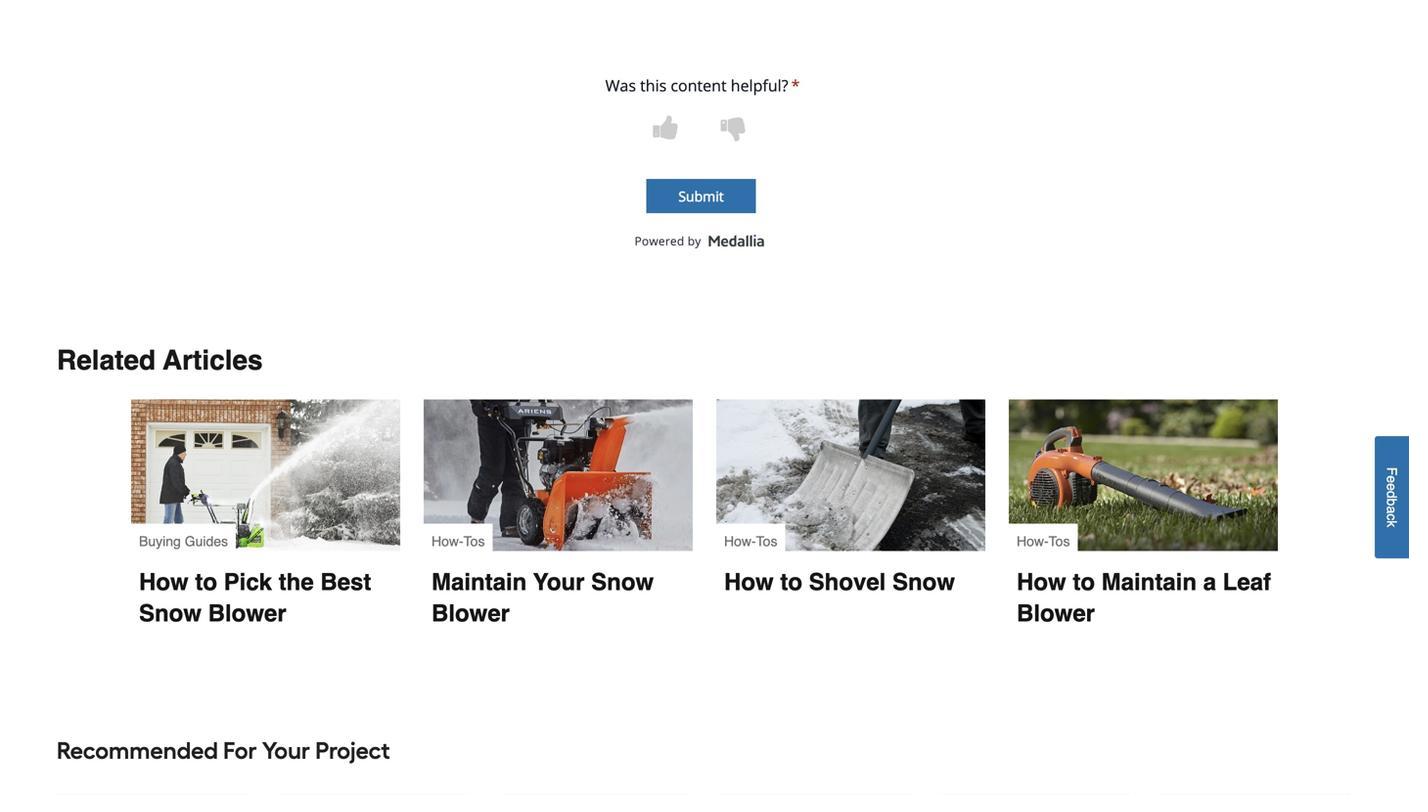 Task type: locate. For each thing, give the bounding box(es) containing it.
1 horizontal spatial how-
[[725, 534, 757, 550]]

0 horizontal spatial how-tos
[[432, 534, 485, 550]]

to
[[195, 570, 217, 596], [781, 570, 803, 596], [1073, 570, 1096, 596]]

1 vertical spatial a
[[1204, 570, 1217, 596]]

maintain
[[432, 570, 527, 596], [1102, 570, 1197, 596]]

a leaf blower on the lawn. image
[[1009, 400, 1279, 552]]

c
[[1385, 514, 1401, 521]]

2 horizontal spatial blower
[[1017, 601, 1096, 628]]

1 maintain from the left
[[432, 570, 527, 596]]

1 how- from the left
[[432, 534, 464, 550]]

leaf
[[1224, 570, 1272, 596]]

2 horizontal spatial how-
[[1017, 534, 1049, 550]]

2 how-tos from the left
[[725, 534, 778, 550]]

2 how- from the left
[[725, 534, 757, 550]]

tos for maintain your snow blower
[[464, 534, 485, 550]]

2 horizontal spatial how-tos
[[1017, 534, 1071, 550]]

how
[[139, 570, 189, 596], [725, 570, 774, 596], [1017, 570, 1067, 596]]

1 to from the left
[[195, 570, 217, 596]]

0 horizontal spatial blower
[[208, 601, 287, 628]]

maintain inside maintain your snow blower
[[432, 570, 527, 596]]

0 horizontal spatial tos
[[464, 534, 485, 550]]

0 horizontal spatial to
[[195, 570, 217, 596]]

1 how from the left
[[139, 570, 189, 596]]

how inside how to maintain a leaf blower
[[1017, 570, 1067, 596]]

2 horizontal spatial tos
[[1049, 534, 1071, 550]]

3 to from the left
[[1073, 570, 1096, 596]]

recommended for your project
[[57, 737, 390, 766]]

your
[[533, 570, 585, 596], [262, 737, 310, 766]]

how inside how to pick the best snow blower
[[139, 570, 189, 596]]

a left leaf
[[1204, 570, 1217, 596]]

a man using a snow blower to clear the driveway. image
[[131, 400, 400, 552]]

to for maintain
[[1073, 570, 1096, 596]]

2 tos from the left
[[756, 534, 778, 550]]

0 horizontal spatial maintain
[[432, 570, 527, 596]]

recommended for your project heading
[[57, 732, 1353, 771]]

2 horizontal spatial how
[[1017, 570, 1067, 596]]

how-tos
[[432, 534, 485, 550], [725, 534, 778, 550], [1017, 534, 1071, 550]]

blower inside maintain your snow blower
[[432, 601, 510, 628]]

1 tos from the left
[[464, 534, 485, 550]]

0 vertical spatial a
[[1385, 506, 1401, 514]]

how to shovel snow
[[725, 570, 962, 596]]

how- for how to maintain a leaf blower
[[1017, 534, 1049, 550]]

the
[[279, 570, 314, 596]]

e
[[1385, 476, 1401, 484], [1385, 484, 1401, 491]]

0 horizontal spatial your
[[262, 737, 310, 766]]

1 horizontal spatial snow
[[592, 570, 654, 596]]

0 horizontal spatial snow
[[139, 601, 202, 628]]

f e e d b a c k
[[1385, 468, 1401, 528]]

e up d
[[1385, 476, 1401, 484]]

2 maintain from the left
[[1102, 570, 1197, 596]]

2 e from the top
[[1385, 484, 1401, 491]]

tos
[[464, 534, 485, 550], [756, 534, 778, 550], [1049, 534, 1071, 550]]

2 blower from the left
[[432, 601, 510, 628]]

blower
[[208, 601, 287, 628], [432, 601, 510, 628], [1017, 601, 1096, 628]]

maintain your snow blower
[[432, 570, 661, 628]]

3 how-tos from the left
[[1017, 534, 1071, 550]]

1 blower from the left
[[208, 601, 287, 628]]

1 how-tos from the left
[[432, 534, 485, 550]]

1 vertical spatial your
[[262, 737, 310, 766]]

for
[[223, 737, 257, 766]]

1 horizontal spatial your
[[533, 570, 585, 596]]

recommended
[[57, 737, 218, 766]]

0 horizontal spatial a
[[1204, 570, 1217, 596]]

0 horizontal spatial how-
[[432, 534, 464, 550]]

0 vertical spatial your
[[533, 570, 585, 596]]

b
[[1385, 499, 1401, 506]]

1 horizontal spatial maintain
[[1102, 570, 1197, 596]]

to inside how to pick the best snow blower
[[195, 570, 217, 596]]

shovel
[[809, 570, 886, 596]]

3 how- from the left
[[1017, 534, 1049, 550]]

e up b
[[1385, 484, 1401, 491]]

2 horizontal spatial to
[[1073, 570, 1096, 596]]

guides
[[185, 534, 228, 550]]

a close-up of a metal snow shovel scooping snow from a driveway. image
[[717, 400, 986, 552]]

a up k
[[1385, 506, 1401, 514]]

0 horizontal spatial how
[[139, 570, 189, 596]]

how-
[[432, 534, 464, 550], [725, 534, 757, 550], [1017, 534, 1049, 550]]

to inside how to maintain a leaf blower
[[1073, 570, 1096, 596]]

1 horizontal spatial a
[[1385, 506, 1401, 514]]

how-tos for how to maintain a leaf blower
[[1017, 534, 1071, 550]]

buying guides
[[139, 534, 228, 550]]

3 how from the left
[[1017, 570, 1067, 596]]

1 horizontal spatial tos
[[756, 534, 778, 550]]

snow
[[592, 570, 654, 596], [893, 570, 956, 596], [139, 601, 202, 628]]

1 horizontal spatial how-tos
[[725, 534, 778, 550]]

3 tos from the left
[[1049, 534, 1071, 550]]

a
[[1385, 506, 1401, 514], [1204, 570, 1217, 596]]

1 horizontal spatial to
[[781, 570, 803, 596]]

1 horizontal spatial blower
[[432, 601, 510, 628]]

project
[[315, 737, 390, 766]]

1 horizontal spatial how
[[725, 570, 774, 596]]

your inside maintain your snow blower
[[533, 570, 585, 596]]

3 blower from the left
[[1017, 601, 1096, 628]]

2 to from the left
[[781, 570, 803, 596]]

2 how from the left
[[725, 570, 774, 596]]



Task type: vqa. For each thing, say whether or not it's contained in the screenshot.
Best
yes



Task type: describe. For each thing, give the bounding box(es) containing it.
tos for how to maintain a leaf blower
[[1049, 534, 1071, 550]]

articles
[[163, 345, 263, 377]]

snow inside how to pick the best snow blower
[[139, 601, 202, 628]]

how- for how to shovel snow
[[725, 534, 757, 550]]

a inside button
[[1385, 506, 1401, 514]]

to for pick
[[195, 570, 217, 596]]

buying
[[139, 534, 181, 550]]

f e e d b a c k button
[[1376, 437, 1410, 559]]

pick
[[224, 570, 272, 596]]

blower inside how to pick the best snow blower
[[208, 601, 287, 628]]

snow inside maintain your snow blower
[[592, 570, 654, 596]]

how to pick the best snow blower
[[139, 570, 378, 628]]

k
[[1385, 521, 1401, 528]]

best
[[321, 570, 371, 596]]

your inside recommended for your project heading
[[262, 737, 310, 766]]

how for how to pick the best snow blower
[[139, 570, 189, 596]]

blower inside how to maintain a leaf blower
[[1017, 601, 1096, 628]]

maintain inside how to maintain a leaf blower
[[1102, 570, 1197, 596]]

f
[[1385, 468, 1401, 476]]

d
[[1385, 491, 1401, 499]]

related articles
[[57, 345, 263, 377]]

tos for how to shovel snow
[[756, 534, 778, 550]]

how-tos for how to shovel snow
[[725, 534, 778, 550]]

to for shovel
[[781, 570, 803, 596]]

related
[[57, 345, 156, 377]]

a woman using an orange ariens two stage gas snow blower to clear snow from a driveway. image
[[424, 400, 693, 552]]

how-tos for maintain your snow blower
[[432, 534, 485, 550]]

2 horizontal spatial snow
[[893, 570, 956, 596]]

a inside how to maintain a leaf blower
[[1204, 570, 1217, 596]]

how for how to shovel snow
[[725, 570, 774, 596]]

1 e from the top
[[1385, 476, 1401, 484]]

how to maintain a leaf blower
[[1017, 570, 1278, 628]]

how- for maintain your snow blower
[[432, 534, 464, 550]]

how for how to maintain a leaf blower
[[1017, 570, 1067, 596]]



